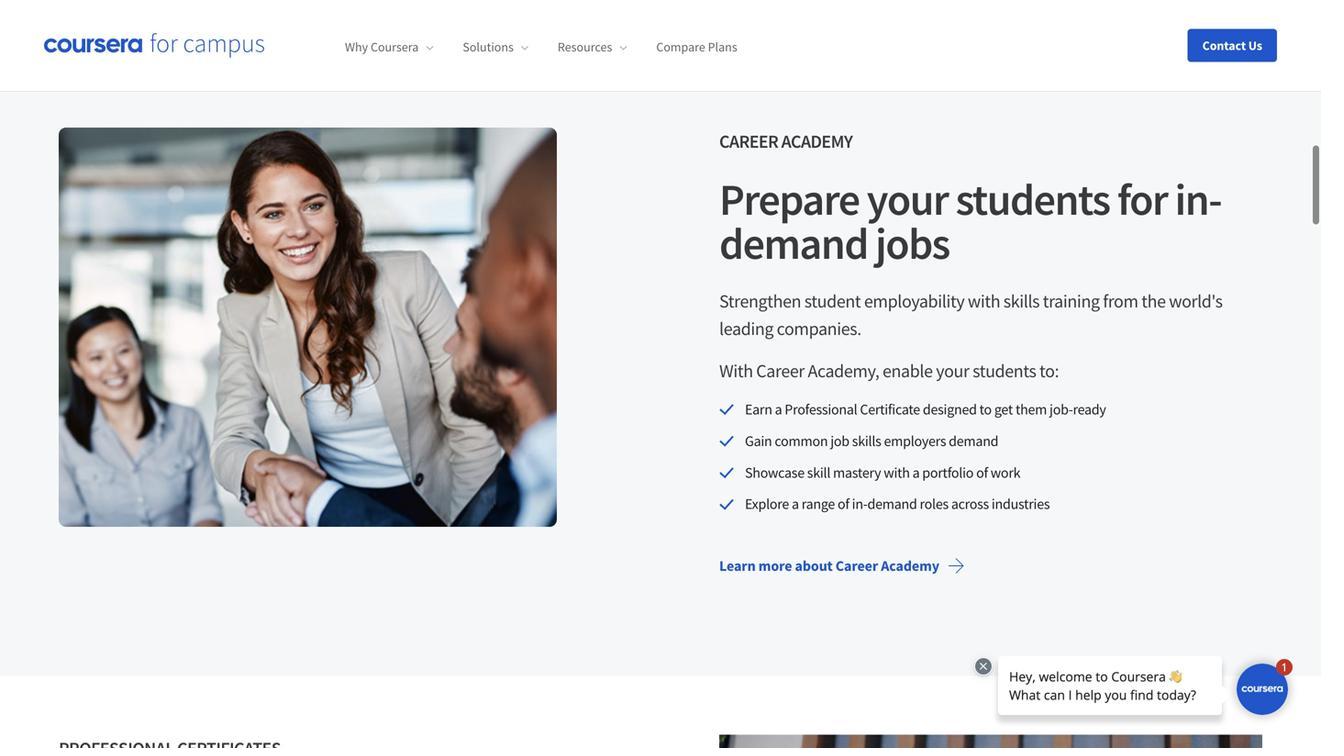 Task type: vqa. For each thing, say whether or not it's contained in the screenshot.
C4C Career Academy "image"
yes



Task type: locate. For each thing, give the bounding box(es) containing it.
resources
[[558, 39, 613, 55]]

1 horizontal spatial skills
[[1004, 290, 1040, 313]]

demand up strengthen
[[720, 216, 868, 271]]

0 vertical spatial with
[[968, 290, 1001, 313]]

demand for roles
[[868, 495, 918, 513]]

1 horizontal spatial a
[[792, 495, 799, 513]]

micro-credentials video thumb image
[[720, 735, 1263, 748]]

your inside "prepare your students for in- demand jobs"
[[867, 172, 949, 227]]

skills left training
[[1004, 290, 1040, 313]]

demand inside "prepare your students for in- demand jobs"
[[720, 216, 868, 271]]

0 horizontal spatial academy
[[782, 130, 853, 153]]

1 vertical spatial of
[[838, 495, 850, 513]]

1 vertical spatial in-
[[853, 495, 868, 513]]

explore a range of in-demand roles across industries
[[745, 495, 1051, 513]]

0 vertical spatial your
[[867, 172, 949, 227]]

employers
[[885, 432, 947, 450]]

from
[[1104, 290, 1139, 313]]

in- right for
[[1176, 172, 1222, 227]]

prepare your students for in- demand jobs
[[720, 172, 1222, 271]]

with career academy, enable your students to:
[[720, 359, 1060, 382]]

0 horizontal spatial with
[[884, 463, 910, 482]]

leading
[[720, 317, 774, 340]]

them
[[1016, 400, 1048, 419]]

gain
[[745, 432, 773, 450]]

academy up "prepare"
[[782, 130, 853, 153]]

common
[[775, 432, 828, 450]]

strengthen
[[720, 290, 802, 313]]

0 vertical spatial demand
[[720, 216, 868, 271]]

with inside strengthen student employability with skills training from the world's leading companies.
[[968, 290, 1001, 313]]

portfolio
[[923, 463, 974, 482]]

career right with
[[757, 359, 805, 382]]

demand
[[720, 216, 868, 271], [949, 432, 999, 450], [868, 495, 918, 513]]

academy
[[782, 130, 853, 153], [882, 557, 940, 575]]

1 horizontal spatial with
[[968, 290, 1001, 313]]

in- for for
[[1176, 172, 1222, 227]]

2 vertical spatial a
[[792, 495, 799, 513]]

2 horizontal spatial a
[[913, 463, 920, 482]]

a down employers
[[913, 463, 920, 482]]

0 vertical spatial of
[[977, 463, 989, 482]]

0 vertical spatial academy
[[782, 130, 853, 153]]

2 vertical spatial demand
[[868, 495, 918, 513]]

1 vertical spatial skills
[[853, 432, 882, 450]]

a
[[775, 400, 783, 419], [913, 463, 920, 482], [792, 495, 799, 513]]

0 vertical spatial in-
[[1176, 172, 1222, 227]]

of
[[977, 463, 989, 482], [838, 495, 850, 513]]

industries
[[992, 495, 1051, 513]]

demand for jobs
[[720, 216, 868, 271]]

1 vertical spatial academy
[[882, 557, 940, 575]]

a right earn
[[775, 400, 783, 419]]

0 vertical spatial skills
[[1004, 290, 1040, 313]]

with up explore a range of in-demand roles across industries
[[884, 463, 910, 482]]

compare
[[657, 39, 706, 55]]

c4c career academy image
[[59, 128, 557, 527]]

0 horizontal spatial a
[[775, 400, 783, 419]]

us
[[1249, 37, 1263, 54]]

certificate
[[861, 400, 921, 419]]

in- down mastery
[[853, 495, 868, 513]]

range
[[802, 495, 835, 513]]

1 horizontal spatial of
[[977, 463, 989, 482]]

demand down showcase skill mastery with a portfolio of work
[[868, 495, 918, 513]]

why coursera link
[[345, 39, 434, 55]]

job
[[831, 432, 850, 450]]

a for range
[[792, 495, 799, 513]]

students
[[956, 172, 1111, 227], [973, 359, 1037, 382]]

with
[[968, 290, 1001, 313], [884, 463, 910, 482]]

1 vertical spatial with
[[884, 463, 910, 482]]

training
[[1044, 290, 1100, 313]]

skills right job
[[853, 432, 882, 450]]

explore
[[745, 495, 790, 513]]

of left the work
[[977, 463, 989, 482]]

0 horizontal spatial in-
[[853, 495, 868, 513]]

of right range
[[838, 495, 850, 513]]

career up "prepare"
[[720, 130, 779, 153]]

1 vertical spatial a
[[913, 463, 920, 482]]

with right employability
[[968, 290, 1001, 313]]

contact
[[1203, 37, 1247, 54]]

1 horizontal spatial academy
[[882, 557, 940, 575]]

1 horizontal spatial in-
[[1176, 172, 1222, 227]]

professional
[[785, 400, 858, 419]]

skills inside strengthen student employability with skills training from the world's leading companies.
[[1004, 290, 1040, 313]]

get
[[995, 400, 1014, 419]]

academy,
[[808, 359, 880, 382]]

enable
[[883, 359, 933, 382]]

in-
[[1176, 172, 1222, 227], [853, 495, 868, 513]]

0 vertical spatial students
[[956, 172, 1111, 227]]

0 vertical spatial a
[[775, 400, 783, 419]]

in- inside "prepare your students for in- demand jobs"
[[1176, 172, 1222, 227]]

demand down the to
[[949, 432, 999, 450]]

career
[[720, 130, 779, 153], [757, 359, 805, 382], [836, 557, 879, 575]]

a left range
[[792, 495, 799, 513]]

roles
[[920, 495, 949, 513]]

ready
[[1074, 400, 1107, 419]]

skills
[[1004, 290, 1040, 313], [853, 432, 882, 450]]

your
[[867, 172, 949, 227], [937, 359, 970, 382]]

academy down explore a range of in-demand roles across industries
[[882, 557, 940, 575]]

resources link
[[558, 39, 627, 55]]

career right about
[[836, 557, 879, 575]]

why coursera
[[345, 39, 419, 55]]

career academy
[[720, 130, 853, 153]]



Task type: describe. For each thing, give the bounding box(es) containing it.
1 vertical spatial your
[[937, 359, 970, 382]]

why
[[345, 39, 368, 55]]

strengthen student employability with skills training from the world's leading companies.
[[720, 290, 1223, 340]]

gain common job skills employers demand
[[745, 432, 999, 450]]

across
[[952, 495, 990, 513]]

with for a
[[884, 463, 910, 482]]

world's
[[1170, 290, 1223, 313]]

compare plans
[[657, 39, 738, 55]]

0 horizontal spatial skills
[[853, 432, 882, 450]]

the
[[1142, 290, 1166, 313]]

a for professional
[[775, 400, 783, 419]]

prepare
[[720, 172, 860, 227]]

coursera for campus image
[[44, 33, 264, 58]]

mastery
[[834, 463, 882, 482]]

students inside "prepare your students for in- demand jobs"
[[956, 172, 1111, 227]]

job-
[[1050, 400, 1074, 419]]

jobs
[[876, 216, 950, 271]]

showcase
[[745, 463, 805, 482]]

earn a professional certificate designed to get them job-ready
[[745, 400, 1107, 419]]

learn
[[720, 557, 756, 575]]

employability
[[865, 290, 965, 313]]

coursera
[[371, 39, 419, 55]]

1 vertical spatial career
[[757, 359, 805, 382]]

0 vertical spatial career
[[720, 130, 779, 153]]

plans
[[708, 39, 738, 55]]

about
[[796, 557, 833, 575]]

learn more about career academy
[[720, 557, 940, 575]]

solutions
[[463, 39, 514, 55]]

0 horizontal spatial of
[[838, 495, 850, 513]]

showcase skill mastery with a portfolio of work
[[745, 463, 1021, 482]]

skill
[[808, 463, 831, 482]]

designed
[[923, 400, 977, 419]]

with
[[720, 359, 753, 382]]

more
[[759, 557, 793, 575]]

1 vertical spatial students
[[973, 359, 1037, 382]]

in- for of
[[853, 495, 868, 513]]

to
[[980, 400, 992, 419]]

learn more about career academy link
[[705, 544, 980, 588]]

to:
[[1040, 359, 1060, 382]]

solutions link
[[463, 39, 529, 55]]

compare plans link
[[657, 39, 738, 55]]

for
[[1118, 172, 1168, 227]]

work
[[991, 463, 1021, 482]]

contact us button
[[1189, 29, 1278, 62]]

1 vertical spatial demand
[[949, 432, 999, 450]]

companies.
[[777, 317, 862, 340]]

with for skills
[[968, 290, 1001, 313]]

contact us
[[1203, 37, 1263, 54]]

student
[[805, 290, 861, 313]]

earn
[[745, 400, 773, 419]]

2 vertical spatial career
[[836, 557, 879, 575]]



